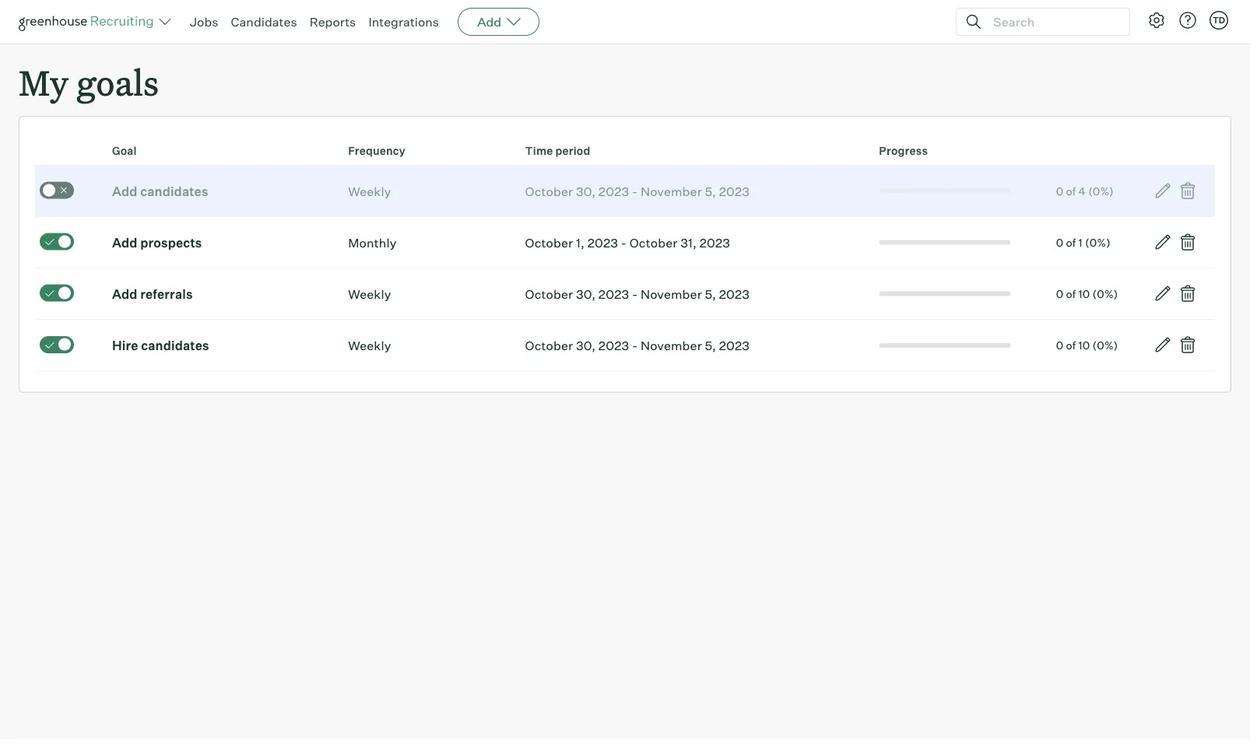 Task type: describe. For each thing, give the bounding box(es) containing it.
integrations link
[[369, 14, 439, 30]]

edit goal icon image for add referrals
[[1154, 284, 1173, 303]]

add prospects
[[112, 235, 202, 251]]

time
[[525, 144, 553, 158]]

october 30, 2023 - november 5, 2023 for add referrals
[[525, 286, 750, 302]]

weekly for hire candidates
[[348, 338, 391, 353]]

reports
[[310, 14, 356, 30]]

5, for add referrals
[[705, 286, 716, 302]]

add for add prospects
[[112, 235, 138, 251]]

progress
[[879, 144, 928, 158]]

progress bar for add referrals
[[879, 292, 1011, 296]]

edit goal icon image for add candidates
[[1154, 182, 1173, 200]]

- for hire candidates
[[632, 338, 638, 353]]

(0%) for hire candidates
[[1093, 339, 1118, 352]]

october for add referrals
[[525, 286, 573, 302]]

remove goal icon image for add referrals
[[1179, 284, 1198, 303]]

- for add candidates
[[632, 184, 638, 199]]

candidates for hire candidates
[[141, 338, 209, 353]]

remove goal icon image for hire candidates
[[1179, 336, 1198, 354]]

jobs link
[[190, 14, 218, 30]]

td button
[[1210, 11, 1229, 30]]

add for add referrals
[[112, 286, 138, 302]]

5, for add candidates
[[705, 184, 716, 199]]

Search text field
[[990, 11, 1116, 33]]

progress bar for add prospects
[[879, 240, 1011, 245]]

10 for add referrals
[[1079, 287, 1090, 301]]

reports link
[[310, 14, 356, 30]]

10 for hire candidates
[[1079, 339, 1090, 352]]

greenhouse recruiting image
[[19, 12, 159, 31]]

october 30, 2023 - november 5, 2023 for add candidates
[[525, 184, 750, 199]]

candidates
[[231, 14, 297, 30]]

1,
[[576, 235, 585, 251]]

of for add referrals
[[1066, 287, 1076, 301]]

referrals
[[140, 286, 193, 302]]

goals
[[77, 59, 159, 105]]

progress bar for add candidates
[[879, 189, 1011, 194]]



Task type: locate. For each thing, give the bounding box(es) containing it.
0 vertical spatial 0 of 10 (0%)
[[1056, 287, 1118, 301]]

1
[[1079, 236, 1083, 249]]

None checkbox
[[40, 182, 74, 199], [40, 233, 74, 251], [40, 285, 74, 302], [40, 336, 74, 353], [40, 182, 74, 199], [40, 233, 74, 251], [40, 285, 74, 302], [40, 336, 74, 353]]

of for add candidates
[[1066, 184, 1076, 198]]

3 5, from the top
[[705, 338, 716, 353]]

add for add candidates
[[112, 184, 138, 199]]

of for hire candidates
[[1066, 339, 1076, 352]]

(0%) for add prospects
[[1085, 236, 1111, 249]]

november for add referrals
[[641, 286, 702, 302]]

0 vertical spatial november
[[641, 184, 702, 199]]

- for add referrals
[[632, 286, 638, 302]]

1 vertical spatial 5,
[[705, 286, 716, 302]]

progress bar
[[879, 189, 1011, 194], [879, 240, 1011, 245], [879, 292, 1011, 296], [879, 343, 1011, 348]]

2 remove goal icon image from the top
[[1179, 233, 1198, 252]]

monthly
[[348, 235, 397, 251]]

1 0 from the top
[[1056, 184, 1064, 198]]

1 november from the top
[[641, 184, 702, 199]]

add
[[477, 14, 502, 30], [112, 184, 138, 199], [112, 235, 138, 251], [112, 286, 138, 302]]

2 0 from the top
[[1056, 236, 1064, 249]]

0 vertical spatial 30,
[[576, 184, 596, 199]]

1 vertical spatial 10
[[1079, 339, 1090, 352]]

3 weekly from the top
[[348, 338, 391, 353]]

0 for add referrals
[[1056, 287, 1064, 301]]

3 30, from the top
[[576, 338, 596, 353]]

0
[[1056, 184, 1064, 198], [1056, 236, 1064, 249], [1056, 287, 1064, 301], [1056, 339, 1064, 352]]

- for add prospects
[[621, 235, 627, 251]]

2 vertical spatial october 30, 2023 - november 5, 2023
[[525, 338, 750, 353]]

(0%) for add referrals
[[1093, 287, 1118, 301]]

1 edit goal icon image from the top
[[1154, 182, 1173, 200]]

october 30, 2023 - november 5, 2023
[[525, 184, 750, 199], [525, 286, 750, 302], [525, 338, 750, 353]]

my goals
[[19, 59, 159, 105]]

2 october 30, 2023 - november 5, 2023 from the top
[[525, 286, 750, 302]]

2 0 of 10 (0%) from the top
[[1056, 339, 1118, 352]]

30, for add referrals
[[576, 286, 596, 302]]

3 edit goal icon image from the top
[[1154, 284, 1173, 303]]

30,
[[576, 184, 596, 199], [576, 286, 596, 302], [576, 338, 596, 353]]

frequency
[[348, 144, 406, 158]]

2 5, from the top
[[705, 286, 716, 302]]

3 of from the top
[[1066, 287, 1076, 301]]

1 vertical spatial candidates
[[141, 338, 209, 353]]

remove goal icon image for add prospects
[[1179, 233, 1198, 252]]

1 vertical spatial weekly
[[348, 286, 391, 302]]

0 of 10 (0%) for referrals
[[1056, 287, 1118, 301]]

1 10 from the top
[[1079, 287, 1090, 301]]

jobs
[[190, 14, 218, 30]]

october for add prospects
[[525, 235, 573, 251]]

-
[[632, 184, 638, 199], [621, 235, 627, 251], [632, 286, 638, 302], [632, 338, 638, 353]]

1 remove goal icon image from the top
[[1179, 182, 1198, 200]]

0 vertical spatial 5,
[[705, 184, 716, 199]]

0 for hire candidates
[[1056, 339, 1064, 352]]

add referrals
[[112, 286, 193, 302]]

2023
[[599, 184, 629, 199], [719, 184, 750, 199], [588, 235, 618, 251], [700, 235, 730, 251], [599, 286, 629, 302], [719, 286, 750, 302], [599, 338, 629, 353], [719, 338, 750, 353]]

november for hire candidates
[[641, 338, 702, 353]]

30, for hire candidates
[[576, 338, 596, 353]]

weekly for add referrals
[[348, 286, 391, 302]]

1 vertical spatial 30,
[[576, 286, 596, 302]]

hire
[[112, 338, 138, 353]]

of
[[1066, 184, 1076, 198], [1066, 236, 1076, 249], [1066, 287, 1076, 301], [1066, 339, 1076, 352]]

5, for hire candidates
[[705, 338, 716, 353]]

30, for add candidates
[[576, 184, 596, 199]]

add inside add popup button
[[477, 14, 502, 30]]

0 of 1 (0%)
[[1056, 236, 1111, 249]]

0 of 10 (0%) for candidates
[[1056, 339, 1118, 352]]

edit goal icon image for hire candidates
[[1154, 336, 1173, 354]]

configure image
[[1148, 11, 1166, 30]]

0 vertical spatial candidates
[[140, 184, 208, 199]]

edit goal icon image for add prospects
[[1154, 233, 1173, 252]]

10
[[1079, 287, 1090, 301], [1079, 339, 1090, 352]]

candidates right hire
[[141, 338, 209, 353]]

0 for add prospects
[[1056, 236, 1064, 249]]

3 0 from the top
[[1056, 287, 1064, 301]]

2 30, from the top
[[576, 286, 596, 302]]

0 vertical spatial weekly
[[348, 184, 391, 199]]

3 progress bar from the top
[[879, 292, 1011, 296]]

weekly
[[348, 184, 391, 199], [348, 286, 391, 302], [348, 338, 391, 353]]

td button
[[1207, 8, 1232, 33]]

(0%) for add candidates
[[1089, 184, 1114, 198]]

td
[[1213, 15, 1226, 25]]

period
[[556, 144, 591, 158]]

time period
[[525, 144, 591, 158]]

31,
[[681, 235, 697, 251]]

0 for add candidates
[[1056, 184, 1064, 198]]

october
[[525, 184, 573, 199], [525, 235, 573, 251], [630, 235, 678, 251], [525, 286, 573, 302], [525, 338, 573, 353]]

october for hire candidates
[[525, 338, 573, 353]]

(0%)
[[1089, 184, 1114, 198], [1085, 236, 1111, 249], [1093, 287, 1118, 301], [1093, 339, 1118, 352]]

2 vertical spatial 5,
[[705, 338, 716, 353]]

2 weekly from the top
[[348, 286, 391, 302]]

2 vertical spatial 30,
[[576, 338, 596, 353]]

0 vertical spatial october 30, 2023 - november 5, 2023
[[525, 184, 750, 199]]

5,
[[705, 184, 716, 199], [705, 286, 716, 302], [705, 338, 716, 353]]

2 progress bar from the top
[[879, 240, 1011, 245]]

remove goal icon image for add candidates
[[1179, 182, 1198, 200]]

0 of 10 (0%)
[[1056, 287, 1118, 301], [1056, 339, 1118, 352]]

weekly for add candidates
[[348, 184, 391, 199]]

1 progress bar from the top
[[879, 189, 1011, 194]]

1 5, from the top
[[705, 184, 716, 199]]

remove goal icon image
[[1179, 182, 1198, 200], [1179, 233, 1198, 252], [1179, 284, 1198, 303], [1179, 336, 1198, 354]]

0 vertical spatial 10
[[1079, 287, 1090, 301]]

2 edit goal icon image from the top
[[1154, 233, 1173, 252]]

1 october 30, 2023 - november 5, 2023 from the top
[[525, 184, 750, 199]]

4 of from the top
[[1066, 339, 1076, 352]]

hire candidates
[[112, 338, 209, 353]]

4 remove goal icon image from the top
[[1179, 336, 1198, 354]]

4 0 from the top
[[1056, 339, 1064, 352]]

october 30, 2023 - november 5, 2023 for hire candidates
[[525, 338, 750, 353]]

add for add
[[477, 14, 502, 30]]

3 remove goal icon image from the top
[[1179, 284, 1198, 303]]

candidates link
[[231, 14, 297, 30]]

3 october 30, 2023 - november 5, 2023 from the top
[[525, 338, 750, 353]]

integrations
[[369, 14, 439, 30]]

1 30, from the top
[[576, 184, 596, 199]]

1 vertical spatial 0 of 10 (0%)
[[1056, 339, 1118, 352]]

candidates
[[140, 184, 208, 199], [141, 338, 209, 353]]

prospects
[[140, 235, 202, 251]]

add candidates
[[112, 184, 208, 199]]

my
[[19, 59, 68, 105]]

1 0 of 10 (0%) from the top
[[1056, 287, 1118, 301]]

2 of from the top
[[1066, 236, 1076, 249]]

1 vertical spatial october 30, 2023 - november 5, 2023
[[525, 286, 750, 302]]

candidates up prospects
[[140, 184, 208, 199]]

0 of 4 (0%)
[[1056, 184, 1114, 198]]

november
[[641, 184, 702, 199], [641, 286, 702, 302], [641, 338, 702, 353]]

1 of from the top
[[1066, 184, 1076, 198]]

candidates for add candidates
[[140, 184, 208, 199]]

2 10 from the top
[[1079, 339, 1090, 352]]

november for add candidates
[[641, 184, 702, 199]]

october for add candidates
[[525, 184, 573, 199]]

october 1, 2023 - october 31, 2023
[[525, 235, 730, 251]]

goal
[[112, 144, 137, 158]]

add button
[[458, 8, 540, 36]]

2 november from the top
[[641, 286, 702, 302]]

progress bar for hire candidates
[[879, 343, 1011, 348]]

1 vertical spatial november
[[641, 286, 702, 302]]

4 edit goal icon image from the top
[[1154, 336, 1173, 354]]

4 progress bar from the top
[[879, 343, 1011, 348]]

2 vertical spatial november
[[641, 338, 702, 353]]

4
[[1079, 184, 1086, 198]]

2 vertical spatial weekly
[[348, 338, 391, 353]]

1 weekly from the top
[[348, 184, 391, 199]]

of for add prospects
[[1066, 236, 1076, 249]]

edit goal icon image
[[1154, 182, 1173, 200], [1154, 233, 1173, 252], [1154, 284, 1173, 303], [1154, 336, 1173, 354]]

3 november from the top
[[641, 338, 702, 353]]



Task type: vqa. For each thing, say whether or not it's contained in the screenshot.
30, for Add referrals
yes



